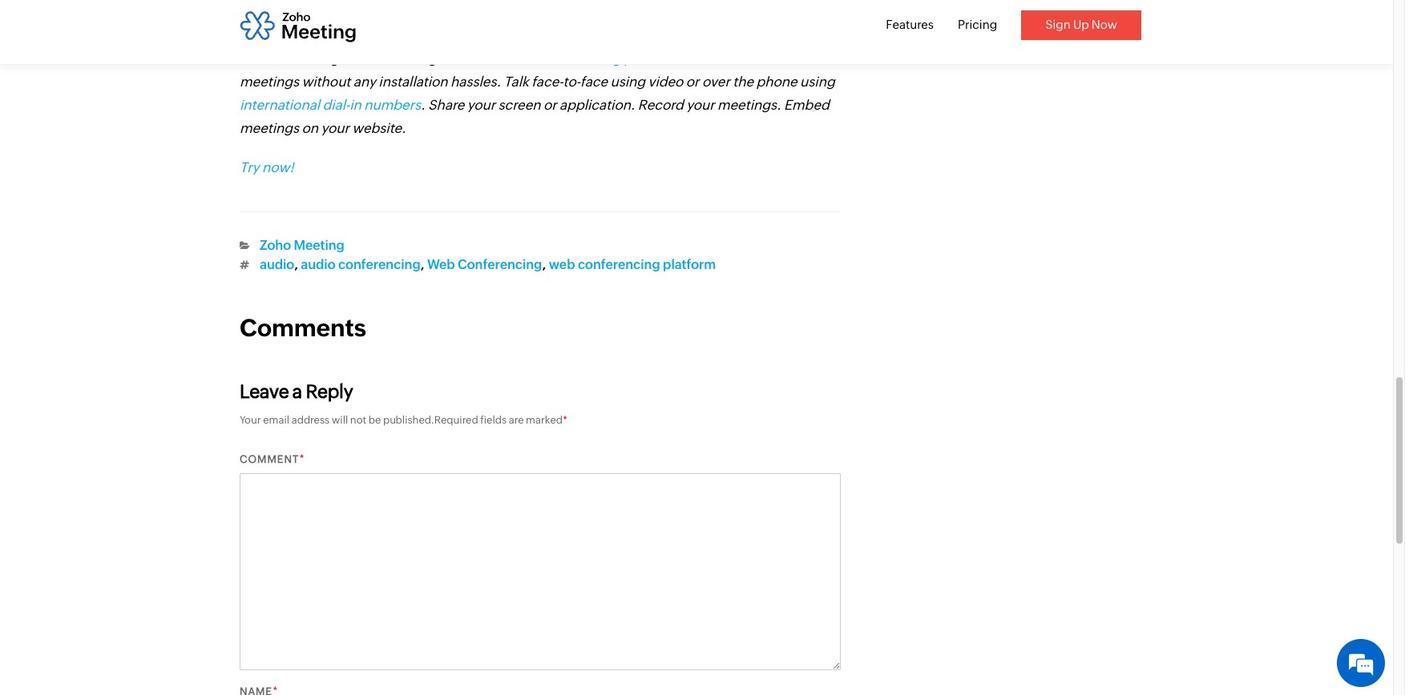 Task type: locate. For each thing, give the bounding box(es) containing it.
to
[[271, 51, 284, 67], [717, 51, 730, 67]]

using
[[611, 74, 645, 90], [800, 74, 835, 90]]

up
[[1073, 18, 1089, 31]]

*
[[563, 415, 568, 427], [299, 453, 304, 466]]

web
[[506, 51, 534, 67], [549, 257, 575, 273]]

or down face-
[[544, 97, 557, 113]]

1 horizontal spatial audio
[[301, 257, 336, 273]]

audio
[[260, 257, 294, 273], [301, 257, 336, 273]]

web for robust
[[506, 51, 534, 67]]

1 vertical spatial meetings
[[240, 120, 299, 136]]

1 horizontal spatial zoho
[[349, 51, 382, 67]]

dial-
[[323, 97, 350, 113]]

0 horizontal spatial audio
[[260, 257, 294, 273]]

using up embed
[[800, 74, 835, 90]]

or left over
[[686, 74, 699, 90]]

2 to from the left
[[717, 51, 730, 67]]

international
[[240, 97, 320, 113]]

hassles.
[[451, 74, 501, 90]]

to right new
[[271, 51, 284, 67]]

embed
[[784, 97, 830, 113]]

meetings inside . share your screen or application. record your meetings. embed meetings on your website.
[[240, 120, 299, 136]]

a up address
[[293, 382, 302, 402]]

marked
[[526, 415, 563, 427]]

in
[[350, 97, 361, 113]]

1 horizontal spatial a
[[453, 51, 460, 67]]

comments
[[240, 314, 366, 342]]

0 vertical spatial web conferencing platform link
[[506, 51, 679, 67]]

2 meetings from the top
[[240, 120, 299, 136]]

1 vertical spatial platform
[[663, 257, 716, 273]]

reply
[[306, 382, 353, 402]]

platform
[[624, 51, 679, 67], [663, 257, 716, 273]]

face-
[[532, 74, 563, 90]]

0 vertical spatial platform
[[624, 51, 679, 67]]

over
[[702, 74, 730, 90]]

0 horizontal spatial zoho
[[260, 238, 291, 253]]

audio , audio conferencing , web conferencing , web conferencing platform
[[260, 257, 716, 273]]

1 audio from the left
[[260, 257, 294, 273]]

meetings up international
[[240, 74, 299, 90]]

the
[[733, 74, 754, 90]]

features
[[886, 18, 934, 31]]

2 audio from the left
[[301, 257, 336, 273]]

zoho up any
[[349, 51, 382, 67]]

0 vertical spatial zoho
[[349, 51, 382, 67]]

1 to from the left
[[271, 51, 284, 67]]

1 horizontal spatial *
[[563, 415, 568, 427]]

1 horizontal spatial web
[[549, 257, 575, 273]]

are
[[509, 415, 524, 427]]

meeting up audio conferencing link
[[294, 238, 345, 253]]

0 vertical spatial meetings
[[240, 74, 299, 90]]

your
[[467, 97, 496, 113], [686, 97, 715, 113], [321, 120, 349, 136]]

1 horizontal spatial meeting
[[385, 51, 437, 67]]

—————————————————————————————————————————————— —————————————————–
[[240, 0, 834, 27]]

web conferencing platform link
[[506, 51, 679, 67], [549, 257, 716, 273]]

zoho up audio link
[[260, 238, 291, 253]]

1 horizontal spatial or
[[686, 74, 699, 90]]

1 vertical spatial web
[[549, 257, 575, 273]]

1 horizontal spatial using
[[800, 74, 835, 90]]

1 vertical spatial zoho
[[260, 238, 291, 253]]

your down the hassles.
[[467, 97, 496, 113]]

a right 'is'
[[453, 51, 460, 67]]

2 horizontal spatial your
[[686, 97, 715, 113]]

your down over
[[686, 97, 715, 113]]

phone
[[756, 74, 797, 90]]

sign
[[1046, 18, 1071, 31]]

0 vertical spatial or
[[686, 74, 699, 90]]

web
[[427, 257, 455, 273]]

0 vertical spatial web
[[506, 51, 534, 67]]

0 vertical spatial meeting
[[385, 51, 437, 67]]

0 horizontal spatial or
[[544, 97, 557, 113]]

2 using from the left
[[800, 74, 835, 90]]

face
[[581, 74, 608, 90]]

1 vertical spatial or
[[544, 97, 557, 113]]

conferencing for is
[[537, 51, 622, 67]]

* right are
[[563, 415, 568, 427]]

meetings down international
[[240, 120, 299, 136]]

* down address
[[299, 453, 304, 466]]

or inside , built to host online meetings without any installation hassles. talk face-to-face using video or over the phone using international dial-in numbers
[[686, 74, 699, 90]]

audio down zoho meeting
[[301, 257, 336, 273]]

, inside , built to host online meetings without any installation hassles. talk face-to-face using video or over the phone using international dial-in numbers
[[679, 51, 683, 67]]

0 horizontal spatial a
[[293, 382, 302, 402]]

be
[[369, 415, 381, 427]]

video
[[648, 74, 683, 90]]

0 horizontal spatial using
[[611, 74, 645, 90]]

to left host
[[717, 51, 730, 67]]

1 horizontal spatial to
[[717, 51, 730, 67]]

meeting up installation
[[385, 51, 437, 67]]

meeting
[[385, 51, 437, 67], [294, 238, 345, 253]]

,
[[679, 51, 683, 67], [294, 257, 298, 273], [421, 257, 425, 273], [542, 257, 546, 273]]

using right face
[[611, 74, 645, 90]]

or
[[686, 74, 699, 90], [544, 97, 557, 113]]

zoho
[[349, 51, 382, 67], [260, 238, 291, 253]]

online
[[763, 51, 802, 67]]

web up the talk
[[506, 51, 534, 67]]

meetings
[[240, 74, 299, 90], [240, 120, 299, 136]]

1 meetings from the top
[[240, 74, 299, 90]]

pricing
[[958, 18, 998, 31]]

1 vertical spatial *
[[299, 453, 304, 466]]

——————————————————————————————————————————————
[[240, 0, 834, 4]]

audio down zoho meeting link
[[260, 257, 294, 273]]

audio link
[[260, 257, 294, 273]]

hashtag image
[[240, 261, 249, 270]]

0 horizontal spatial to
[[271, 51, 284, 67]]

conferencing
[[537, 51, 622, 67], [338, 257, 421, 273], [578, 257, 660, 273]]

, built to host online meetings without any installation hassles. talk face-to-face using video or over the phone using international dial-in numbers
[[240, 51, 835, 113]]

your down dial-
[[321, 120, 349, 136]]

1 vertical spatial meeting
[[294, 238, 345, 253]]

address
[[292, 415, 330, 427]]

zoho meeting link
[[260, 238, 345, 253]]

1 vertical spatial a
[[293, 382, 302, 402]]

fields
[[480, 415, 507, 427]]

0 horizontal spatial your
[[321, 120, 349, 136]]

a
[[453, 51, 460, 67], [293, 382, 302, 402]]

screen
[[498, 97, 541, 113]]

any
[[353, 74, 376, 90]]

0 horizontal spatial web
[[506, 51, 534, 67]]

web right conferencing
[[549, 257, 575, 273]]



Task type: vqa. For each thing, say whether or not it's contained in the screenshot.
'management'
no



Task type: describe. For each thing, give the bounding box(es) containing it.
audio conferencing link
[[301, 257, 421, 273]]

host
[[732, 51, 760, 67]]

email
[[263, 415, 289, 427]]

pricing link
[[958, 18, 998, 31]]

meetings inside , built to host online meetings without any installation hassles. talk face-to-face using video or over the phone using international dial-in numbers
[[240, 74, 299, 90]]

built
[[685, 51, 714, 67]]

sign up now
[[1046, 18, 1118, 31]]

web for ,
[[549, 257, 575, 273]]

website.
[[352, 120, 406, 136]]

platform for audio , audio conferencing , web conferencing , web conferencing platform
[[663, 257, 716, 273]]

international dial-in numbers link
[[240, 97, 421, 113]]

on
[[302, 120, 318, 136]]

1 vertical spatial web conferencing platform link
[[549, 257, 716, 273]]

talk
[[504, 74, 529, 90]]

1 horizontal spatial your
[[467, 97, 496, 113]]

0 vertical spatial a
[[453, 51, 460, 67]]

without
[[302, 74, 351, 90]]

. share your screen or application. record your meetings. embed meetings on your website.
[[240, 97, 830, 136]]

.
[[421, 97, 425, 113]]

0 horizontal spatial meeting
[[294, 238, 345, 253]]

now
[[1092, 18, 1118, 31]]

new
[[240, 51, 268, 67]]

try
[[240, 160, 259, 176]]

application.
[[560, 97, 635, 113]]

1 using from the left
[[611, 74, 645, 90]]

web conferencing link
[[427, 257, 542, 273]]

or inside . share your screen or application. record your meetings. embed meetings on your website.
[[544, 97, 557, 113]]

sign up now link
[[1022, 10, 1142, 40]]

meeting?
[[287, 51, 347, 67]]

required
[[434, 415, 478, 427]]

published.
[[383, 415, 434, 427]]

not
[[350, 415, 367, 427]]

installation
[[379, 74, 448, 90]]

leave
[[240, 382, 289, 402]]

folder open image
[[240, 241, 250, 251]]

comment
[[240, 454, 299, 466]]

numbers
[[364, 97, 421, 113]]

your email address will not be published. required fields are marked *
[[240, 415, 568, 427]]

meetings.
[[718, 97, 781, 113]]

now!
[[262, 160, 294, 176]]

try now! link
[[240, 160, 294, 176]]

zoho meeting
[[260, 238, 345, 253]]

—————————————————–
[[240, 11, 468, 27]]

to-
[[563, 74, 581, 90]]

conferencing
[[458, 257, 542, 273]]

platform for new to meeting? zoho meeting is a robust web conferencing platform
[[624, 51, 679, 67]]

0 vertical spatial *
[[563, 415, 568, 427]]

your
[[240, 415, 261, 427]]

record
[[638, 97, 684, 113]]

will
[[332, 415, 348, 427]]

is
[[440, 51, 450, 67]]

share
[[428, 97, 465, 113]]

conferencing for web
[[578, 257, 660, 273]]

Comment text field
[[240, 474, 841, 671]]

to inside , built to host online meetings without any installation hassles. talk face-to-face using video or over the phone using international dial-in numbers
[[717, 51, 730, 67]]

leave a reply
[[240, 382, 353, 402]]

try now!
[[240, 160, 294, 176]]

0 horizontal spatial *
[[299, 453, 304, 466]]

comment *
[[240, 453, 304, 466]]

new to meeting? zoho meeting is a robust web conferencing platform
[[240, 51, 679, 67]]

robust
[[463, 51, 504, 67]]

features link
[[886, 18, 934, 31]]



